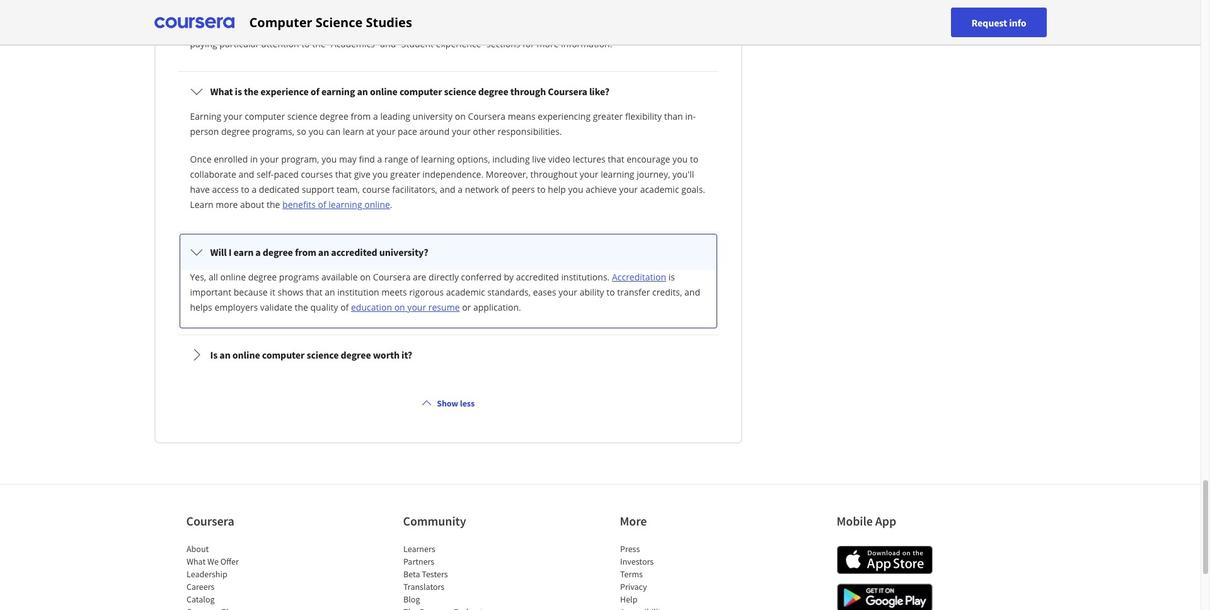 Task type: vqa. For each thing, say whether or not it's contained in the screenshot.
SEARCH BOX
no



Task type: describe. For each thing, give the bounding box(es) containing it.
helps
[[190, 301, 212, 313]]

resume
[[429, 301, 460, 313]]

what inside dropdown button
[[210, 85, 233, 98]]

education
[[351, 301, 392, 313]]

more inside once enrolled in your program, you may find a range of learning options, including live video lectures that encourage you to collaborate and self-paced courses that give you greater independence. moreover, throughout your learning journey, you'll have access to a dedicated support team, course facilitators, and a network of peers to help you achieve your academic goals. learn more about the
[[216, 199, 238, 211]]

"academics"
[[328, 38, 378, 50]]

greater inside earning your computer science degree from a leading university on coursera means experiencing greater flexibility than in- person degree programs, so you can learn at your pace around your other responsibilities.
[[593, 110, 623, 122]]

standards,
[[488, 286, 531, 298]]

you up course
[[373, 168, 388, 180]]

to right time
[[404, 23, 413, 35]]

the down larger
[[254, 23, 267, 35]]

courses
[[301, 168, 333, 180]]

by
[[504, 271, 514, 283]]

meets
[[382, 286, 407, 298]]

learn
[[190, 199, 214, 211]]

you inside earning your computer science degree from a leading university on coursera means experiencing greater flexibility than in- person degree programs, so you can learn at your pace around your other responsibilities.
[[309, 125, 324, 137]]

earning your computer science degree from a leading university on coursera means experiencing greater flexibility than in- person degree programs, so you can learn at your pace around your other responsibilities.
[[190, 110, 696, 137]]

degree inside dropdown button
[[478, 85, 509, 98]]

team,
[[337, 184, 360, 195]]

coursera up meets
[[373, 271, 411, 283]]

video
[[549, 153, 571, 165]]

and inside is important because it shows that an institution meets rigorous academic standards, eases your ability to transfer credits, and helps employers validate the quality of
[[685, 286, 701, 298]]

institution
[[338, 286, 379, 298]]

your down rigorous
[[408, 301, 426, 313]]

find
[[359, 153, 375, 165]]

1 horizontal spatial learning
[[421, 153, 455, 165]]

privacy link
[[620, 581, 647, 593]]

a right find
[[377, 153, 382, 165]]

leadership link
[[186, 569, 227, 580]]

degree up enrolled
[[221, 125, 250, 137]]

computer science studies
[[249, 14, 412, 31]]

education on your resume or application.
[[351, 301, 521, 313]]

investors
[[620, 556, 654, 568]]

coursera image
[[154, 12, 234, 32]]

network
[[465, 184, 499, 195]]

1 vertical spatial accredited
[[516, 271, 559, 283]]

science inside dropdown button
[[444, 85, 477, 98]]

because
[[234, 286, 268, 298]]

online inside is an online computer science degree worth it? "dropdown button"
[[233, 349, 260, 361]]

can inside earning your computer science degree from a leading university on coursera means experiencing greater flexibility than in- person degree programs, so you can learn at your pace around your other responsibilities.
[[326, 125, 341, 137]]

will i earn a degree from an accredited university? button
[[180, 235, 717, 270]]

1 horizontal spatial that
[[335, 168, 352, 180]]

shows
[[278, 286, 304, 298]]

degree down 'earning' at the left top of the page
[[320, 110, 349, 122]]

of down moreover,
[[501, 184, 510, 195]]

responsibilities.
[[498, 125, 562, 137]]

is
[[210, 349, 218, 361]]

factors
[[536, 8, 564, 20]]

goals,
[[271, 8, 295, 20]]

directly
[[429, 271, 459, 283]]

you up you'll
[[673, 153, 688, 165]]

leading
[[381, 110, 411, 122]]

review
[[415, 23, 442, 35]]

is an online computer science degree worth it? button
[[180, 337, 717, 373]]

in-
[[686, 110, 696, 122]]

on up institution
[[360, 271, 371, 283]]

your down lectures
[[580, 168, 599, 180]]

of right range
[[411, 153, 419, 165]]

beta
[[403, 569, 420, 580]]

what
[[335, 8, 355, 20]]

a down the independence.
[[458, 184, 463, 195]]

computer inside dropdown button
[[400, 85, 442, 98]]

get it on google play image
[[837, 584, 933, 610]]

your inside is important because it shows that an institution meets rigorous academic standards, eases your ability to transfer credits, and helps employers validate the quality of
[[559, 286, 578, 298]]

the inside what is the experience of earning an online computer science degree through coursera like? dropdown button
[[244, 85, 259, 98]]

access
[[212, 184, 239, 195]]

1 vertical spatial learning
[[601, 168, 635, 180]]

0 horizontal spatial learning
[[329, 199, 362, 211]]

a up about
[[252, 184, 257, 195]]

beta testers link
[[403, 569, 448, 580]]

university?
[[379, 246, 428, 259]]

the down the program
[[312, 38, 326, 50]]

goals.
[[682, 184, 706, 195]]

journey,
[[637, 168, 671, 180]]

science
[[316, 14, 363, 31]]

in
[[250, 153, 258, 165]]

you left may on the left
[[322, 153, 337, 165]]

experiencing
[[538, 110, 591, 122]]

offer
[[220, 556, 239, 568]]

options,
[[457, 153, 490, 165]]

may
[[339, 153, 357, 165]]

science inside "beyond your larger goals, consider what you'll learn and how you'll learn it, as those factors can be important when it comes to determining the best program for you. take time to review the various computer science degree options on coursera, paying particular attention to the "academics" and "student experience" sections for more information."
[[535, 23, 565, 35]]

experience"
[[436, 38, 485, 50]]

facilitators,
[[392, 184, 438, 195]]

about what we offer leadership careers catalog
[[186, 544, 239, 605]]

degree inside "beyond your larger goals, consider what you'll learn and how you'll learn it, as those factors can be important when it comes to determining the best program for you. take time to review the various computer science degree options on coursera, paying particular attention to the "academics" and "student experience" sections for more information."
[[567, 23, 596, 35]]

a inside dropdown button
[[256, 246, 261, 259]]

coursera inside dropdown button
[[548, 85, 588, 98]]

yes, all online degree programs available on coursera are directly conferred by accredited institutions. accreditation
[[190, 271, 667, 283]]

you right help
[[569, 184, 584, 195]]

to inside is important because it shows that an institution meets rigorous academic standards, eases your ability to transfer credits, and helps employers validate the quality of
[[607, 286, 615, 298]]

lectures
[[573, 153, 606, 165]]

are
[[413, 271, 427, 283]]

various
[[460, 23, 490, 35]]

important inside is important because it shows that an institution meets rigorous academic standards, eases your ability to transfer credits, and helps employers validate the quality of
[[190, 286, 231, 298]]

careers
[[186, 581, 214, 593]]

learners partners beta testers translators blog
[[403, 544, 448, 605]]

when
[[640, 8, 662, 20]]

and down the independence.
[[440, 184, 456, 195]]

an for online
[[357, 85, 368, 98]]

degree inside "dropdown button"
[[341, 349, 371, 361]]

comes
[[672, 8, 699, 20]]

your right at
[[377, 125, 396, 137]]

benefits of learning online .
[[283, 199, 393, 211]]

flexibility
[[625, 110, 662, 122]]

show less
[[437, 398, 475, 409]]

self-
[[257, 168, 274, 180]]

your right in
[[260, 153, 279, 165]]

worth
[[373, 349, 400, 361]]

list containing what is the experience of earning an online computer science degree through coursera like?
[[176, 0, 721, 377]]

conferred
[[461, 271, 502, 283]]

is inside dropdown button
[[235, 85, 242, 98]]

earning
[[190, 110, 221, 122]]

how
[[422, 8, 440, 20]]

best
[[269, 23, 287, 35]]

as
[[499, 8, 508, 20]]

rigorous
[[409, 286, 444, 298]]

investors link
[[620, 556, 654, 568]]

enrolled
[[214, 153, 248, 165]]

accreditation
[[612, 271, 667, 283]]

program
[[289, 23, 325, 35]]

greater inside once enrolled in your program, you may find a range of learning options, including live video lectures that encourage you to collaborate and self-paced courses that give you greater independence. moreover, throughout your learning journey, you'll have access to a dedicated support team, course facilitators, and a network of peers to help you achieve your academic goals. learn more about the
[[390, 168, 420, 180]]

testers
[[422, 569, 448, 580]]

studies
[[366, 14, 412, 31]]

help
[[620, 594, 638, 605]]

of inside dropdown button
[[311, 85, 320, 98]]

on inside "beyond your larger goals, consider what you'll learn and how you'll learn it, as those factors can be important when it comes to determining the best program for you. take time to review the various computer science degree options on coursera, paying particular attention to the "academics" and "student experience" sections for more information."
[[632, 23, 642, 35]]

dedicated
[[259, 184, 300, 195]]

mobile app
[[837, 513, 897, 529]]

less
[[460, 398, 475, 409]]

is important because it shows that an institution meets rigorous academic standards, eases your ability to transfer credits, and helps employers validate the quality of
[[190, 271, 701, 313]]

your left other
[[452, 125, 471, 137]]

validate
[[260, 301, 292, 313]]

about
[[186, 544, 209, 555]]

a inside earning your computer science degree from a leading university on coursera means experiencing greater flexibility than in- person degree programs, so you can learn at your pace around your other responsibilities.
[[373, 110, 378, 122]]

and left how on the top left of the page
[[404, 8, 420, 20]]

0 horizontal spatial for
[[328, 23, 339, 35]]

computer inside "dropdown button"
[[262, 349, 305, 361]]



Task type: locate. For each thing, give the bounding box(es) containing it.
can inside "beyond your larger goals, consider what you'll learn and how you'll learn it, as those factors can be important when it comes to determining the best program for you. take time to review the various computer science degree options on coursera, paying particular attention to the "academics" and "student experience" sections for more information."
[[566, 8, 581, 20]]

moreover,
[[486, 168, 528, 180]]

list item for coursera
[[186, 606, 294, 610]]

collaborate
[[190, 168, 236, 180]]

0 vertical spatial greater
[[593, 110, 623, 122]]

0 vertical spatial for
[[328, 23, 339, 35]]

1 vertical spatial can
[[326, 125, 341, 137]]

i
[[229, 246, 232, 259]]

from up "programs"
[[295, 246, 316, 259]]

2 horizontal spatial list item
[[620, 606, 727, 610]]

terms
[[620, 569, 643, 580]]

coursera up experiencing
[[548, 85, 588, 98]]

what inside about what we offer leadership careers catalog
[[186, 556, 205, 568]]

1 you'll from the left
[[357, 8, 379, 20]]

coursera,
[[645, 23, 685, 35]]

1 horizontal spatial it
[[664, 8, 670, 20]]

an inside dropdown button
[[357, 85, 368, 98]]

1 horizontal spatial for
[[523, 38, 535, 50]]

1 horizontal spatial learn
[[381, 8, 402, 20]]

accredited
[[331, 246, 378, 259], [516, 271, 559, 283]]

of right quality
[[341, 301, 349, 313]]

more
[[537, 38, 559, 50], [216, 199, 238, 211]]

program,
[[281, 153, 319, 165]]

translators link
[[403, 581, 444, 593]]

transfer
[[618, 286, 650, 298]]

more
[[620, 513, 647, 529]]

greater down range
[[390, 168, 420, 180]]

science up earning your computer science degree from a leading university on coursera means experiencing greater flexibility than in- person degree programs, so you can learn at your pace around your other responsibilities.
[[444, 85, 477, 98]]

0 horizontal spatial more
[[216, 199, 238, 211]]

and down in
[[239, 168, 254, 180]]

accredited up available at the left top of page
[[331, 246, 378, 259]]

0 vertical spatial academic
[[640, 184, 680, 195]]

determining
[[201, 23, 251, 35]]

for
[[328, 23, 339, 35], [523, 38, 535, 50]]

academic down the journey,
[[640, 184, 680, 195]]

computer down validate on the left of the page
[[262, 349, 305, 361]]

1 horizontal spatial can
[[566, 8, 581, 20]]

download on the app store image
[[837, 546, 933, 574]]

quality
[[311, 301, 338, 313]]

it?
[[402, 349, 413, 361]]

attention
[[262, 38, 299, 50]]

info
[[1010, 16, 1027, 29]]

0 vertical spatial important
[[596, 8, 637, 20]]

learn inside earning your computer science degree from a leading university on coursera means experiencing greater flexibility than in- person degree programs, so you can learn at your pace around your other responsibilities.
[[343, 125, 364, 137]]

on inside earning your computer science degree from a leading university on coursera means experiencing greater flexibility than in- person degree programs, so you can learn at your pace around your other responsibilities.
[[455, 110, 466, 122]]

1 horizontal spatial is
[[669, 271, 675, 283]]

beyond your larger goals, consider what you'll learn and how you'll learn it, as those factors can be important when it comes to determining the best program for you. take time to review the various computer science degree options on coursera, paying particular attention to the "academics" and "student experience" sections for more information.
[[190, 8, 699, 50]]

1 horizontal spatial what
[[210, 85, 233, 98]]

science inside earning your computer science degree from a leading university on coursera means experiencing greater flexibility than in- person degree programs, so you can learn at your pace around your other responsibilities.
[[287, 110, 318, 122]]

1 horizontal spatial you'll
[[442, 8, 463, 20]]

your up determining
[[224, 8, 243, 20]]

is left experience
[[235, 85, 242, 98]]

time
[[383, 23, 402, 35]]

0 vertical spatial from
[[351, 110, 371, 122]]

the left experience
[[244, 85, 259, 98]]

from inside earning your computer science degree from a leading university on coursera means experiencing greater flexibility than in- person degree programs, so you can learn at your pace around your other responsibilities.
[[351, 110, 371, 122]]

terms link
[[620, 569, 643, 580]]

more down access
[[216, 199, 238, 211]]

learning up achieve
[[601, 168, 635, 180]]

online inside what is the experience of earning an online computer science degree through coursera like? dropdown button
[[370, 85, 398, 98]]

online down course
[[365, 199, 390, 211]]

computer inside "beyond your larger goals, consider what you'll learn and how you'll learn it, as those factors can be important when it comes to determining the best program for you. take time to review the various computer science degree options on coursera, paying particular attention to the "academics" and "student experience" sections for more information."
[[492, 23, 533, 35]]

it up coursera,
[[664, 8, 670, 20]]

1 vertical spatial is
[[669, 271, 675, 283]]

take
[[362, 23, 381, 35]]

from inside dropdown button
[[295, 246, 316, 259]]

from for an
[[295, 246, 316, 259]]

an for institution
[[325, 286, 335, 298]]

an up quality
[[325, 286, 335, 298]]

1 horizontal spatial more
[[537, 38, 559, 50]]

that down may on the left
[[335, 168, 352, 180]]

a up at
[[373, 110, 378, 122]]

it inside is important because it shows that an institution meets rigorous academic standards, eases your ability to transfer credits, and helps employers validate the quality of
[[270, 286, 275, 298]]

will
[[210, 246, 227, 259]]

list containing about
[[186, 543, 294, 610]]

it up validate on the left of the page
[[270, 286, 275, 298]]

1 vertical spatial for
[[523, 38, 535, 50]]

on down meets
[[395, 301, 405, 313]]

earning
[[322, 85, 355, 98]]

learn up various
[[466, 8, 487, 20]]

what up earning
[[210, 85, 233, 98]]

to up you'll
[[690, 153, 699, 165]]

catalog
[[186, 594, 214, 605]]

0 vertical spatial learning
[[421, 153, 455, 165]]

2 horizontal spatial learn
[[466, 8, 487, 20]]

it,
[[489, 8, 497, 20]]

the inside once enrolled in your program, you may find a range of learning options, including live video lectures that encourage you to collaborate and self-paced courses that give you greater independence. moreover, throughout your learning journey, you'll have access to a dedicated support team, course facilitators, and a network of peers to help you achieve your academic goals. learn more about the
[[267, 199, 280, 211]]

list for coursera
[[186, 543, 294, 610]]

for left you.
[[328, 23, 339, 35]]

to down the program
[[302, 38, 310, 50]]

list for more
[[620, 543, 727, 610]]

what is the experience of earning an online computer science degree through coursera like? button
[[180, 74, 717, 109]]

careers link
[[186, 581, 214, 593]]

the inside is important because it shows that an institution meets rigorous academic standards, eases your ability to transfer credits, and helps employers validate the quality of
[[295, 301, 308, 313]]

credits,
[[653, 286, 683, 298]]

to
[[190, 23, 199, 35], [404, 23, 413, 35], [302, 38, 310, 50], [690, 153, 699, 165], [241, 184, 250, 195], [537, 184, 546, 195], [607, 286, 615, 298]]

0 horizontal spatial learn
[[343, 125, 364, 137]]

0 horizontal spatial important
[[190, 286, 231, 298]]

at
[[366, 125, 375, 137]]

from for a
[[351, 110, 371, 122]]

academic inside once enrolled in your program, you may find a range of learning options, including live video lectures that encourage you to collaborate and self-paced courses that give you greater independence. moreover, throughout your learning journey, you'll have access to a dedicated support team, course facilitators, and a network of peers to help you achieve your academic goals. learn more about the
[[640, 184, 680, 195]]

benefits
[[283, 199, 316, 211]]

like?
[[590, 85, 610, 98]]

1 horizontal spatial accredited
[[516, 271, 559, 283]]

1 vertical spatial academic
[[446, 286, 485, 298]]

0 vertical spatial is
[[235, 85, 242, 98]]

degree left the through
[[478, 85, 509, 98]]

of down the support
[[318, 199, 326, 211]]

an for accredited
[[318, 246, 329, 259]]

those
[[510, 8, 533, 20]]

list item for community
[[403, 606, 510, 610]]

learning up the independence.
[[421, 153, 455, 165]]

to up paying
[[190, 23, 199, 35]]

degree inside dropdown button
[[263, 246, 293, 259]]

employers
[[215, 301, 258, 313]]

list item
[[186, 606, 294, 610], [403, 606, 510, 610], [620, 606, 727, 610]]

will i earn a degree from an accredited university?
[[210, 246, 428, 259]]

1 horizontal spatial from
[[351, 110, 371, 122]]

mobile
[[837, 513, 873, 529]]

you right so
[[309, 125, 324, 137]]

greater down like?
[[593, 110, 623, 122]]

1 list item from the left
[[186, 606, 294, 610]]

independence.
[[423, 168, 484, 180]]

programs,
[[252, 125, 295, 137]]

2 list item from the left
[[403, 606, 510, 610]]

computer up university
[[400, 85, 442, 98]]

to left help
[[537, 184, 546, 195]]

1 vertical spatial what
[[186, 556, 205, 568]]

around
[[420, 125, 450, 137]]

computer
[[492, 23, 533, 35], [400, 85, 442, 98], [245, 110, 285, 122], [262, 349, 305, 361]]

more down "factors"
[[537, 38, 559, 50]]

application.
[[474, 301, 521, 313]]

and down time
[[380, 38, 396, 50]]

science down quality
[[307, 349, 339, 361]]

of left 'earning' at the left top of the page
[[311, 85, 320, 98]]

academic inside is important because it shows that an institution meets rigorous academic standards, eases your ability to transfer credits, and helps employers validate the quality of
[[446, 286, 485, 298]]

3 list item from the left
[[620, 606, 727, 610]]

can up may on the left
[[326, 125, 341, 137]]

the up "experience""
[[444, 23, 458, 35]]

an inside "dropdown button"
[[220, 349, 231, 361]]

0 horizontal spatial that
[[306, 286, 323, 298]]

learning down team,
[[329, 199, 362, 211]]

0 horizontal spatial is
[[235, 85, 242, 98]]

you
[[309, 125, 324, 137], [322, 153, 337, 165], [673, 153, 688, 165], [373, 168, 388, 180], [569, 184, 584, 195]]

beyond
[[190, 8, 221, 20]]

list for community
[[403, 543, 510, 610]]

encourage
[[627, 153, 671, 165]]

is inside is important because it shows that an institution meets rigorous academic standards, eases your ability to transfer credits, and helps employers validate the quality of
[[669, 271, 675, 283]]

list containing press
[[620, 543, 727, 610]]

a right earn
[[256, 246, 261, 259]]

an up available at the left top of page
[[318, 246, 329, 259]]

the down dedicated
[[267, 199, 280, 211]]

1 vertical spatial greater
[[390, 168, 420, 180]]

1 vertical spatial important
[[190, 286, 231, 298]]

coursera up other
[[468, 110, 506, 122]]

an right is
[[220, 349, 231, 361]]

science inside "dropdown button"
[[307, 349, 339, 361]]

what is the experience of earning an online computer science degree through coursera like?
[[210, 85, 610, 98]]

privacy
[[620, 581, 647, 593]]

0 horizontal spatial greater
[[390, 168, 420, 180]]

it inside "beyond your larger goals, consider what you'll learn and how you'll learn it, as those factors can be important when it comes to determining the best program for you. take time to review the various computer science degree options on coursera, paying particular attention to the "academics" and "student experience" sections for more information."
[[664, 8, 670, 20]]

online
[[370, 85, 398, 98], [365, 199, 390, 211], [220, 271, 246, 283], [233, 349, 260, 361]]

and right credits,
[[685, 286, 701, 298]]

list
[[176, 0, 721, 377], [186, 543, 294, 610], [403, 543, 510, 610], [620, 543, 727, 610]]

the down shows
[[295, 301, 308, 313]]

learners link
[[403, 544, 435, 555]]

0 horizontal spatial academic
[[446, 286, 485, 298]]

coursera inside earning your computer science degree from a leading university on coursera means experiencing greater flexibility than in- person degree programs, so you can learn at your pace around your other responsibilities.
[[468, 110, 506, 122]]

institutions.
[[562, 271, 610, 283]]

to right the ability
[[607, 286, 615, 298]]

press
[[620, 544, 640, 555]]

1 horizontal spatial list item
[[403, 606, 510, 610]]

learn left at
[[343, 125, 364, 137]]

0 vertical spatial more
[[537, 38, 559, 50]]

coursera up about link
[[186, 513, 234, 529]]

about link
[[186, 544, 209, 555]]

more inside "beyond your larger goals, consider what you'll learn and how you'll learn it, as those factors can be important when it comes to determining the best program for you. take time to review the various computer science degree options on coursera, paying particular attention to the "academics" and "student experience" sections for more information."
[[537, 38, 559, 50]]

0 horizontal spatial can
[[326, 125, 341, 137]]

is up credits,
[[669, 271, 675, 283]]

what we offer link
[[186, 556, 239, 568]]

academic up or
[[446, 286, 485, 298]]

learning
[[421, 153, 455, 165], [601, 168, 635, 180], [329, 199, 362, 211]]

degree left worth
[[341, 349, 371, 361]]

paying
[[190, 38, 217, 50]]

an inside is important because it shows that an institution meets rigorous academic standards, eases your ability to transfer credits, and helps employers validate the quality of
[[325, 286, 335, 298]]

science up so
[[287, 110, 318, 122]]

accredited inside dropdown button
[[331, 246, 378, 259]]

for right sections
[[523, 38, 535, 50]]

press link
[[620, 544, 640, 555]]

what
[[210, 85, 233, 98], [186, 556, 205, 568]]

an right 'earning' at the left top of the page
[[357, 85, 368, 98]]

list item down privacy link at the bottom right
[[620, 606, 727, 610]]

science down "factors"
[[535, 23, 565, 35]]

paced
[[274, 168, 299, 180]]

2 horizontal spatial learning
[[601, 168, 635, 180]]

list item down translators
[[403, 606, 510, 610]]

help
[[548, 184, 566, 195]]

important inside "beyond your larger goals, consider what you'll learn and how you'll learn it, as those factors can be important when it comes to determining the best program for you. take time to review the various computer science degree options on coursera, paying particular attention to the "academics" and "student experience" sections for more information."
[[596, 8, 637, 20]]

1 vertical spatial from
[[295, 246, 316, 259]]

request
[[972, 16, 1008, 29]]

can left the be
[[566, 8, 581, 20]]

2 you'll from the left
[[442, 8, 463, 20]]

learn up time
[[381, 8, 402, 20]]

available
[[322, 271, 358, 283]]

1 vertical spatial more
[[216, 199, 238, 211]]

online right all
[[220, 271, 246, 283]]

0 horizontal spatial accredited
[[331, 246, 378, 259]]

your down institutions.
[[559, 286, 578, 298]]

0 vertical spatial accredited
[[331, 246, 378, 259]]

0 horizontal spatial it
[[270, 286, 275, 298]]

0 vertical spatial can
[[566, 8, 581, 20]]

0 horizontal spatial from
[[295, 246, 316, 259]]

1 horizontal spatial greater
[[593, 110, 623, 122]]

give
[[354, 168, 371, 180]]

important up options
[[596, 8, 637, 20]]

degree up because
[[248, 271, 277, 283]]

from
[[351, 110, 371, 122], [295, 246, 316, 259]]

so
[[297, 125, 306, 137]]

you'll up the take
[[357, 8, 379, 20]]

1 vertical spatial that
[[335, 168, 352, 180]]

1 vertical spatial it
[[270, 286, 275, 298]]

your inside "beyond your larger goals, consider what you'll learn and how you'll learn it, as those factors can be important when it comes to determining the best program for you. take time to review the various computer science degree options on coursera, paying particular attention to the "academics" and "student experience" sections for more information."
[[224, 8, 243, 20]]

of inside is important because it shows that an institution meets rigorous academic standards, eases your ability to transfer credits, and helps employers validate the quality of
[[341, 301, 349, 313]]

a
[[373, 110, 378, 122], [377, 153, 382, 165], [252, 184, 257, 195], [458, 184, 463, 195], [256, 246, 261, 259]]

"student
[[398, 38, 434, 50]]

0 horizontal spatial list item
[[186, 606, 294, 610]]

computer up programs,
[[245, 110, 285, 122]]

online right is
[[233, 349, 260, 361]]

accredited up eases
[[516, 271, 559, 283]]

2 vertical spatial learning
[[329, 199, 362, 211]]

1 horizontal spatial important
[[596, 8, 637, 20]]

computer
[[249, 14, 313, 31]]

list containing learners
[[403, 543, 510, 610]]

0 horizontal spatial you'll
[[357, 8, 379, 20]]

the
[[254, 23, 267, 35], [444, 23, 458, 35], [312, 38, 326, 50], [244, 85, 259, 98], [267, 199, 280, 211], [295, 301, 308, 313]]

that inside is important because it shows that an institution meets rigorous academic standards, eases your ability to transfer credits, and helps employers validate the quality of
[[306, 286, 323, 298]]

on down when
[[632, 23, 642, 35]]

2 horizontal spatial that
[[608, 153, 625, 165]]

important down all
[[190, 286, 231, 298]]

is
[[235, 85, 242, 98], [669, 271, 675, 283]]

you'll right how on the top left of the page
[[442, 8, 463, 20]]

0 vertical spatial that
[[608, 153, 625, 165]]

list item for more
[[620, 606, 727, 610]]

0 horizontal spatial what
[[186, 556, 205, 568]]

yes,
[[190, 271, 206, 283]]

1 horizontal spatial academic
[[640, 184, 680, 195]]

0 vertical spatial what
[[210, 85, 233, 98]]

computer inside earning your computer science degree from a leading university on coursera means experiencing greater flexibility than in- person degree programs, so you can learn at your pace around your other responsibilities.
[[245, 110, 285, 122]]

what down about on the left bottom
[[186, 556, 205, 568]]

benefits of learning online link
[[283, 199, 390, 211]]

an inside dropdown button
[[318, 246, 329, 259]]

list item down catalog
[[186, 606, 294, 610]]

consider
[[297, 8, 333, 20]]

that up quality
[[306, 286, 323, 298]]

2 vertical spatial that
[[306, 286, 323, 298]]

achieve
[[586, 184, 617, 195]]

computer up sections
[[492, 23, 533, 35]]

your right earning
[[224, 110, 243, 122]]

your right achieve
[[619, 184, 638, 195]]

other
[[473, 125, 496, 137]]

community
[[403, 513, 466, 529]]

0 vertical spatial it
[[664, 8, 670, 20]]

you.
[[342, 23, 359, 35]]

all
[[209, 271, 218, 283]]

degree up "programs"
[[263, 246, 293, 259]]

to up about
[[241, 184, 250, 195]]



